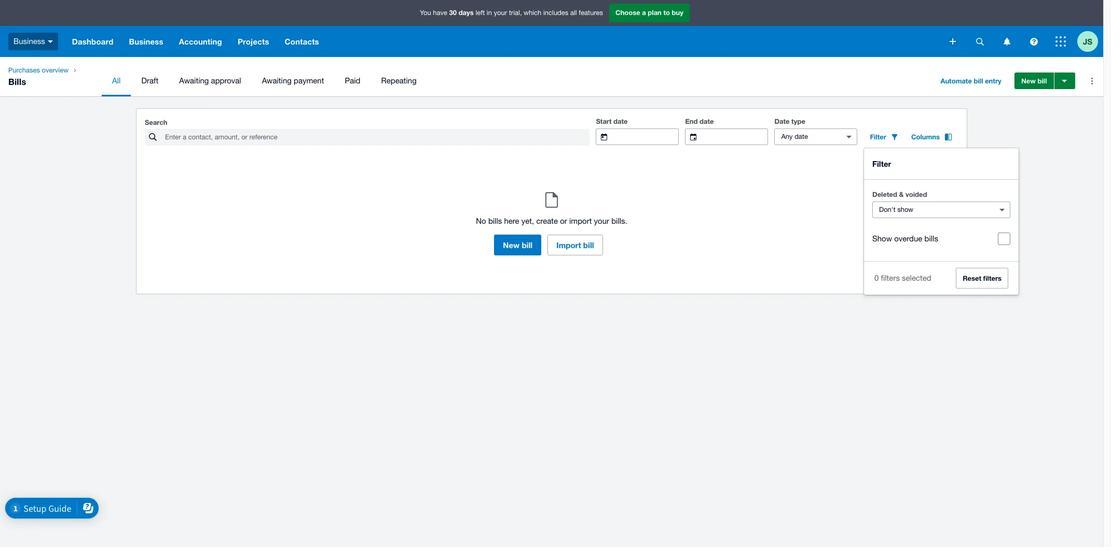 Task type: vqa. For each thing, say whether or not it's contained in the screenshot.
voided
yes



Task type: describe. For each thing, give the bounding box(es) containing it.
type
[[791, 117, 805, 126]]

deleted
[[872, 190, 897, 199]]

new bill button inside bills navigation
[[1015, 73, 1054, 89]]

draft link
[[131, 65, 169, 97]]

contacts
[[285, 37, 319, 46]]

entry
[[985, 77, 1001, 85]]

repeating
[[381, 76, 417, 85]]

awaiting approval
[[179, 76, 241, 85]]

features
[[579, 9, 603, 17]]

trial,
[[509, 9, 522, 17]]

days
[[459, 8, 474, 17]]

create
[[536, 217, 558, 226]]

contacts button
[[277, 26, 327, 57]]

dashboard link
[[64, 26, 121, 57]]

all
[[112, 76, 121, 85]]

accounting button
[[171, 26, 230, 57]]

date type
[[774, 117, 805, 126]]

all link
[[102, 65, 131, 97]]

new bill for leftmost new bill button
[[503, 241, 533, 250]]

reset filters
[[963, 275, 1002, 283]]

projects
[[238, 37, 269, 46]]

show
[[872, 235, 892, 243]]

purchases overview link
[[4, 65, 73, 76]]

automate bill entry
[[941, 77, 1001, 85]]

0 filters selected
[[874, 274, 931, 283]]

columns
[[911, 133, 940, 141]]

automate bill entry button
[[934, 73, 1008, 89]]

js button
[[1077, 26, 1103, 57]]

show overdue bills
[[872, 235, 938, 243]]

Start date field
[[616, 129, 678, 145]]

overflow menu image
[[1082, 71, 1102, 91]]

js
[[1083, 37, 1092, 46]]

reset
[[963, 275, 981, 283]]

draft
[[141, 76, 158, 85]]

payment
[[294, 76, 324, 85]]

awaiting payment link
[[252, 65, 334, 97]]

overview
[[42, 66, 69, 74]]

bills.
[[611, 217, 627, 226]]

all
[[570, 9, 577, 17]]

filter button
[[864, 129, 905, 145]]

here
[[504, 217, 519, 226]]

date for start date
[[613, 117, 628, 126]]

navigation containing dashboard
[[64, 26, 942, 57]]

filter inside "filter" button
[[870, 133, 886, 141]]

&
[[899, 190, 904, 199]]

bill inside popup button
[[974, 77, 983, 85]]

Search field
[[164, 130, 590, 145]]

paid
[[345, 76, 360, 85]]

business inside navigation
[[129, 37, 163, 46]]

bills
[[8, 76, 26, 87]]

bill right entry
[[1038, 77, 1047, 85]]

yet,
[[521, 217, 534, 226]]

you
[[420, 9, 431, 17]]

automate
[[941, 77, 972, 85]]

End date field
[[705, 129, 768, 145]]

end date
[[685, 117, 714, 126]]

selected
[[902, 274, 931, 283]]

reset filters button
[[956, 268, 1008, 289]]

bills inside filter group
[[924, 235, 938, 243]]

you have 30 days left in your trial, which includes all features
[[420, 8, 603, 17]]

overdue
[[894, 235, 922, 243]]

filter group
[[864, 148, 1019, 295]]

filters for 0
[[881, 274, 900, 283]]



Task type: locate. For each thing, give the bounding box(es) containing it.
0 horizontal spatial date
[[613, 117, 628, 126]]

awaiting
[[179, 76, 209, 85], [262, 76, 292, 85]]

date
[[613, 117, 628, 126], [700, 117, 714, 126]]

approval
[[211, 76, 241, 85]]

2 awaiting from the left
[[262, 76, 292, 85]]

awaiting approval link
[[169, 65, 252, 97]]

business button
[[0, 26, 64, 57], [121, 26, 171, 57]]

dashboard
[[72, 37, 113, 46]]

in
[[487, 9, 492, 17]]

import
[[556, 241, 581, 250]]

0 vertical spatial bills
[[488, 217, 502, 226]]

start date
[[596, 117, 628, 126]]

0 vertical spatial new
[[1021, 77, 1036, 85]]

or
[[560, 217, 567, 226]]

awaiting inside 'link'
[[262, 76, 292, 85]]

business button up purchases overview
[[0, 26, 64, 57]]

menu containing all
[[102, 65, 926, 97]]

import
[[569, 217, 592, 226]]

repeating link
[[371, 65, 427, 97]]

1 horizontal spatial new bill button
[[1015, 73, 1054, 89]]

new bill button right entry
[[1015, 73, 1054, 89]]

0 horizontal spatial new bill button
[[494, 235, 541, 256]]

0 vertical spatial new bill button
[[1015, 73, 1054, 89]]

business button up draft at left
[[121, 26, 171, 57]]

end
[[685, 117, 698, 126]]

1 vertical spatial filter
[[872, 159, 891, 169]]

a
[[642, 8, 646, 17]]

1 horizontal spatial bills
[[924, 235, 938, 243]]

awaiting left approval
[[179, 76, 209, 85]]

0 vertical spatial filter
[[870, 133, 886, 141]]

new down here
[[503, 241, 520, 250]]

filters inside button
[[983, 275, 1002, 283]]

your left the bills.
[[594, 217, 609, 226]]

import bill
[[556, 241, 594, 250]]

svg image left "js"
[[1055, 36, 1066, 47]]

business up draft at left
[[129, 37, 163, 46]]

plan
[[648, 8, 662, 17]]

bill left entry
[[974, 77, 983, 85]]

0 horizontal spatial svg image
[[976, 38, 984, 45]]

1 vertical spatial bills
[[924, 235, 938, 243]]

no bills here yet, create or import your bills.
[[476, 217, 627, 226]]

date
[[774, 117, 790, 126]]

purchases overview
[[8, 66, 69, 74]]

awaiting for awaiting approval
[[179, 76, 209, 85]]

1 horizontal spatial new bill
[[1021, 77, 1047, 85]]

Deleted & voided field
[[873, 202, 991, 218]]

to
[[663, 8, 670, 17]]

0 horizontal spatial awaiting
[[179, 76, 209, 85]]

1 vertical spatial new
[[503, 241, 520, 250]]

filter inside filter group
[[872, 159, 891, 169]]

new bill
[[1021, 77, 1047, 85], [503, 241, 533, 250]]

new bill button down here
[[494, 235, 541, 256]]

new for leftmost new bill button
[[503, 241, 520, 250]]

which
[[524, 9, 541, 17]]

business up 'purchases' at the top
[[13, 37, 45, 46]]

1 vertical spatial new bill
[[503, 241, 533, 250]]

choose
[[615, 8, 640, 17]]

new bill down here
[[503, 241, 533, 250]]

left
[[476, 9, 485, 17]]

0 horizontal spatial business button
[[0, 26, 64, 57]]

1 horizontal spatial date
[[700, 117, 714, 126]]

search
[[145, 118, 167, 127]]

projects button
[[230, 26, 277, 57]]

no
[[476, 217, 486, 226]]

new bill button
[[1015, 73, 1054, 89], [494, 235, 541, 256]]

filters right reset
[[983, 275, 1002, 283]]

0 vertical spatial your
[[494, 9, 507, 17]]

bills navigation
[[0, 57, 1103, 97]]

start
[[596, 117, 612, 126]]

1 business button from the left
[[0, 26, 64, 57]]

30
[[449, 8, 457, 17]]

new bill right entry
[[1021, 77, 1047, 85]]

1 horizontal spatial awaiting
[[262, 76, 292, 85]]

0 vertical spatial new bill
[[1021, 77, 1047, 85]]

0 horizontal spatial new bill
[[503, 241, 533, 250]]

bills right overdue on the top of the page
[[924, 235, 938, 243]]

menu inside bills navigation
[[102, 65, 926, 97]]

filters
[[881, 274, 900, 283], [983, 275, 1002, 283]]

bills
[[488, 217, 502, 226], [924, 235, 938, 243]]

1 horizontal spatial business button
[[121, 26, 171, 57]]

awaiting left payment
[[262, 76, 292, 85]]

filter
[[870, 133, 886, 141], [872, 159, 891, 169]]

0 horizontal spatial bills
[[488, 217, 502, 226]]

new bill inside bills navigation
[[1021, 77, 1047, 85]]

new for new bill button inside the bills navigation
[[1021, 77, 1036, 85]]

new right entry
[[1021, 77, 1036, 85]]

menu
[[102, 65, 926, 97]]

Date type field
[[775, 129, 838, 145]]

import bill button
[[548, 235, 603, 256]]

bill inside button
[[583, 241, 594, 250]]

bill down yet,
[[522, 241, 533, 250]]

awaiting for awaiting payment
[[262, 76, 292, 85]]

voided
[[906, 190, 927, 199]]

business
[[13, 37, 45, 46], [129, 37, 163, 46]]

2 business button from the left
[[121, 26, 171, 57]]

navigation
[[64, 26, 942, 57]]

date for end date
[[700, 117, 714, 126]]

deleted & voided
[[872, 190, 927, 199]]

choose a plan to buy
[[615, 8, 683, 17]]

svg image
[[1055, 36, 1066, 47], [976, 38, 984, 45]]

0 horizontal spatial new
[[503, 241, 520, 250]]

svg image up the automate bill entry popup button
[[976, 38, 984, 45]]

your
[[494, 9, 507, 17], [594, 217, 609, 226]]

columns button
[[905, 129, 958, 145]]

1 date from the left
[[613, 117, 628, 126]]

1 horizontal spatial business
[[129, 37, 163, 46]]

your inside 'you have 30 days left in your trial, which includes all features'
[[494, 9, 507, 17]]

bill right import on the right top of the page
[[583, 241, 594, 250]]

buy
[[672, 8, 683, 17]]

0 horizontal spatial filters
[[881, 274, 900, 283]]

filter down "filter" button at the top of the page
[[872, 159, 891, 169]]

banner
[[0, 0, 1103, 57]]

1 vertical spatial your
[[594, 217, 609, 226]]

1 horizontal spatial your
[[594, 217, 609, 226]]

accounting
[[179, 37, 222, 46]]

1 horizontal spatial svg image
[[1055, 36, 1066, 47]]

2 date from the left
[[700, 117, 714, 126]]

1 horizontal spatial filters
[[983, 275, 1002, 283]]

bill
[[974, 77, 983, 85], [1038, 77, 1047, 85], [522, 241, 533, 250], [583, 241, 594, 250]]

purchases
[[8, 66, 40, 74]]

filters for reset
[[983, 275, 1002, 283]]

includes
[[543, 9, 568, 17]]

awaiting payment
[[262, 76, 324, 85]]

paid link
[[334, 65, 371, 97]]

filter left columns
[[870, 133, 886, 141]]

bills right no
[[488, 217, 502, 226]]

banner containing js
[[0, 0, 1103, 57]]

1 awaiting from the left
[[179, 76, 209, 85]]

0
[[874, 274, 879, 283]]

new inside bills navigation
[[1021, 77, 1036, 85]]

0 horizontal spatial business
[[13, 37, 45, 46]]

your right in on the left top
[[494, 9, 507, 17]]

0 horizontal spatial your
[[494, 9, 507, 17]]

date right end
[[700, 117, 714, 126]]

new
[[1021, 77, 1036, 85], [503, 241, 520, 250]]

filters right "0"
[[881, 274, 900, 283]]

svg image
[[1003, 38, 1010, 45], [1030, 38, 1038, 45], [950, 38, 956, 45], [48, 40, 53, 43]]

date right start
[[613, 117, 628, 126]]

1 horizontal spatial new
[[1021, 77, 1036, 85]]

new bill for new bill button inside the bills navigation
[[1021, 77, 1047, 85]]

have
[[433, 9, 447, 17]]

1 vertical spatial new bill button
[[494, 235, 541, 256]]



